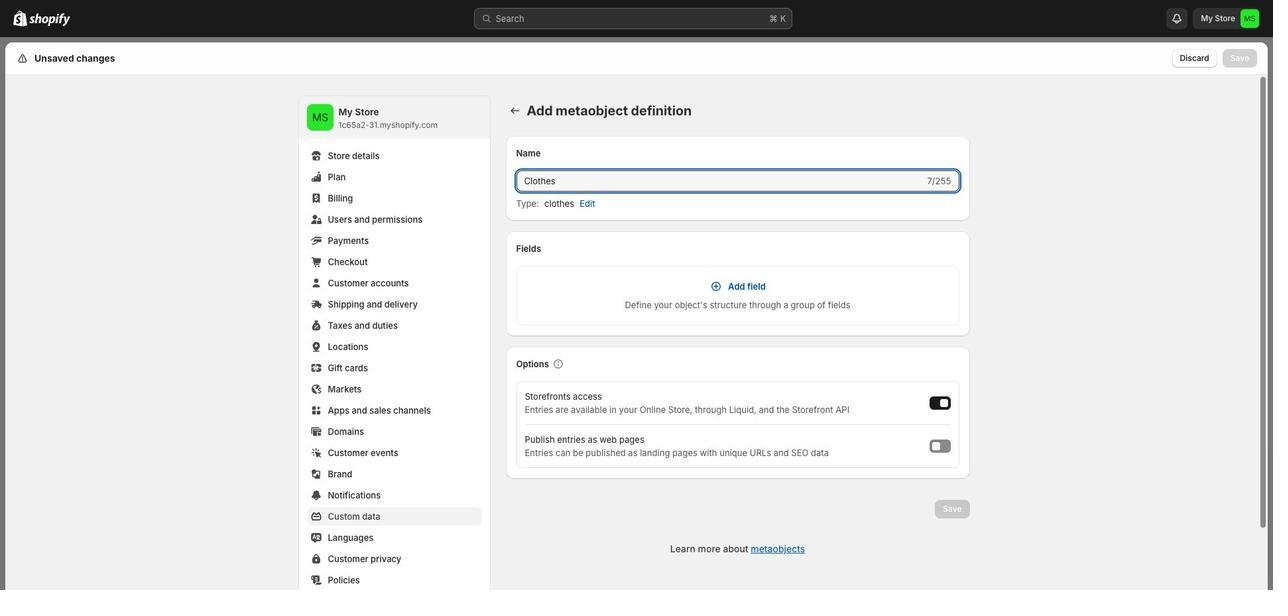 Task type: describe. For each thing, give the bounding box(es) containing it.
toggle publishing entries as web pages image
[[932, 442, 940, 450]]

settings dialog
[[5, 42, 1268, 590]]

0 horizontal spatial shopify image
[[13, 11, 27, 27]]

1 horizontal spatial shopify image
[[29, 13, 70, 27]]

my store image
[[1241, 9, 1259, 28]]



Task type: locate. For each thing, give the bounding box(es) containing it.
shopify image
[[13, 11, 27, 27], [29, 13, 70, 27]]

my store image
[[307, 104, 333, 131]]

toggle storefronts access image
[[940, 399, 948, 407]]

shop settings menu element
[[299, 96, 490, 590]]

Examples: Cart upsell, Fabric colors, Product bundle text field
[[516, 170, 925, 192]]



Task type: vqa. For each thing, say whether or not it's contained in the screenshot.
Toggle storefronts access image
yes



